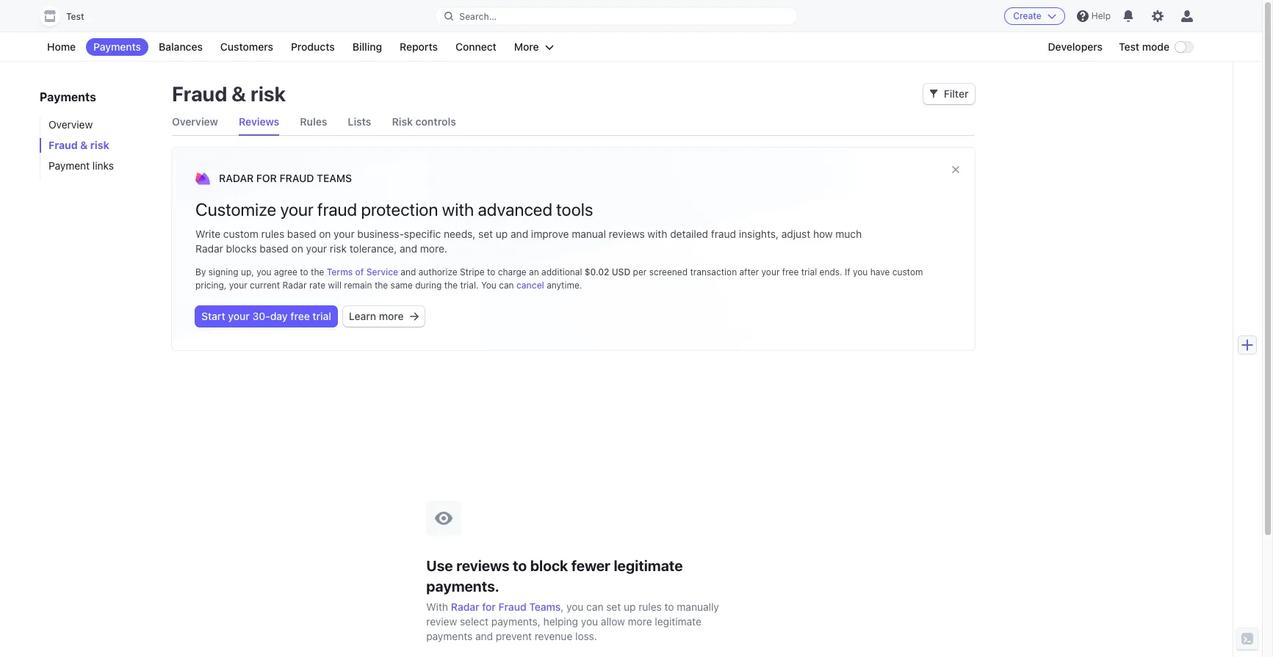 Task type: describe. For each thing, give the bounding box(es) containing it.
$0.02
[[585, 267, 610, 278]]

risk inside fraud & risk link
[[90, 139, 109, 151]]

help button
[[1071, 4, 1117, 28]]

developers link
[[1041, 38, 1111, 56]]

if
[[845, 267, 851, 278]]

with
[[426, 601, 448, 613]]

pricing,
[[195, 280, 227, 291]]

tools
[[557, 199, 593, 220]]

search…
[[460, 11, 497, 22]]

anytime.
[[547, 280, 582, 291]]

more button
[[507, 38, 561, 56]]

1 vertical spatial &
[[80, 139, 88, 151]]

1 vertical spatial teams
[[529, 601, 561, 613]]

ends.
[[820, 267, 843, 278]]

test button
[[40, 6, 99, 26]]

billing link
[[345, 38, 390, 56]]

your right after
[[762, 267, 780, 278]]

create button
[[1005, 7, 1066, 25]]

lists link
[[348, 109, 372, 135]]

filter button
[[924, 84, 975, 104]]

rate
[[309, 280, 326, 291]]

overview link for reviews
[[172, 109, 218, 135]]

per
[[633, 267, 647, 278]]

0 vertical spatial with
[[442, 199, 474, 220]]

use reviews to block fewer legitimate payments.
[[426, 557, 683, 595]]

risk
[[392, 115, 413, 128]]

0 horizontal spatial more
[[379, 310, 404, 323]]

0 vertical spatial based
[[287, 228, 316, 240]]

agree
[[274, 267, 298, 278]]

custom inside per screened transaction after your free trial ends. if you have custom pricing, your current radar rate will remain the same during the trial. you can
[[893, 267, 923, 278]]

products link
[[284, 38, 342, 56]]

per screened transaction after your free trial ends. if you have custom pricing, your current radar rate will remain the same during the trial. you can
[[195, 267, 923, 291]]

same
[[391, 280, 413, 291]]

balances
[[159, 40, 203, 53]]

reviews inside "use reviews to block fewer legitimate payments."
[[456, 557, 510, 574]]

risk controls
[[392, 115, 456, 128]]

reports
[[400, 40, 438, 53]]

start
[[201, 310, 225, 323]]

radar for fraud teams link
[[451, 600, 561, 615]]

to right agree
[[300, 267, 308, 278]]

customers link
[[213, 38, 281, 56]]

helping
[[544, 616, 578, 628]]

0 horizontal spatial the
[[311, 267, 324, 278]]

connect link
[[448, 38, 504, 56]]

1 vertical spatial payments
[[40, 90, 96, 104]]

and down specific
[[400, 243, 418, 255]]

balances link
[[151, 38, 210, 56]]

of
[[355, 267, 364, 278]]

write
[[195, 228, 221, 240]]

cancel
[[517, 280, 544, 291]]

needs,
[[444, 228, 476, 240]]

more
[[514, 40, 539, 53]]

trial.
[[460, 280, 479, 291]]

start your 30-day free trial button
[[195, 306, 337, 327]]

fewer
[[572, 557, 611, 574]]

your down up,
[[229, 280, 247, 291]]

1 horizontal spatial on
[[319, 228, 331, 240]]

1 horizontal spatial the
[[375, 280, 388, 291]]

day
[[270, 310, 288, 323]]

radar for fraud teams
[[219, 172, 352, 184]]

cancel link
[[517, 280, 544, 291]]

stripe
[[460, 267, 485, 278]]

customize your fraud protection with advanced tools
[[195, 199, 593, 220]]

to up you
[[487, 267, 496, 278]]

0 vertical spatial for
[[256, 172, 277, 184]]

block
[[530, 557, 568, 574]]

with radar for fraud teams
[[426, 601, 561, 613]]

protection
[[361, 199, 438, 220]]

0 vertical spatial risk
[[251, 82, 286, 106]]

manual
[[572, 228, 606, 240]]

radar up customize
[[219, 172, 254, 184]]

have
[[871, 267, 890, 278]]

rules
[[300, 115, 327, 128]]

lists
[[348, 115, 372, 128]]

rules inside ', you can set up rules to manually review select payments, helping you allow more legitimate payments and prevent revenue loss.'
[[639, 601, 662, 613]]

revenue
[[535, 630, 573, 643]]

trial inside per screened transaction after your free trial ends. if you have custom pricing, your current radar rate will remain the same during the trial. you can
[[802, 267, 817, 278]]

prevent
[[496, 630, 532, 643]]

transaction
[[690, 267, 737, 278]]

detailed
[[670, 228, 709, 240]]

30-
[[252, 310, 270, 323]]

products
[[291, 40, 335, 53]]

home link
[[40, 38, 83, 56]]

customers
[[220, 40, 273, 53]]

payments link
[[86, 38, 149, 56]]

Search… text field
[[436, 7, 797, 25]]

radar inside per screened transaction after your free trial ends. if you have custom pricing, your current radar rate will remain the same during the trial. you can
[[283, 280, 307, 291]]

up inside ', you can set up rules to manually review select payments, helping you allow more legitimate payments and prevent revenue loss.'
[[624, 601, 636, 613]]

,
[[561, 601, 564, 613]]

you
[[481, 280, 497, 291]]

charge
[[498, 267, 527, 278]]

to inside ', you can set up rules to manually review select payments, helping you allow more legitimate payments and prevent revenue loss.'
[[665, 601, 674, 613]]

developers
[[1048, 40, 1103, 53]]

will
[[328, 280, 342, 291]]

0 vertical spatial payments
[[93, 40, 141, 53]]

legitimate inside "use reviews to block fewer legitimate payments."
[[614, 557, 683, 574]]

test for test mode
[[1119, 40, 1140, 53]]

much
[[836, 228, 862, 240]]

tab list containing overview
[[172, 109, 975, 136]]

mode
[[1143, 40, 1170, 53]]

free inside button
[[291, 310, 310, 323]]

reports link
[[392, 38, 445, 56]]

controls
[[416, 115, 456, 128]]



Task type: locate. For each thing, give the bounding box(es) containing it.
2 horizontal spatial risk
[[330, 243, 347, 255]]

fraud & risk link
[[40, 138, 157, 153]]

svg image down the same
[[410, 312, 419, 321]]

rules link
[[300, 109, 327, 135]]

1 horizontal spatial with
[[648, 228, 668, 240]]

0 horizontal spatial svg image
[[410, 312, 419, 321]]

radar down agree
[[283, 280, 307, 291]]

0 vertical spatial teams
[[317, 172, 352, 184]]

1 vertical spatial fraud & risk
[[49, 139, 109, 151]]

specific
[[404, 228, 441, 240]]

overview link left reviews link
[[172, 109, 218, 135]]

with left detailed
[[648, 228, 668, 240]]

terms
[[327, 267, 353, 278]]

0 vertical spatial free
[[783, 267, 799, 278]]

manually
[[677, 601, 719, 613]]

your up terms
[[306, 243, 327, 255]]

loss.
[[576, 630, 597, 643]]

fraud & risk up payment links
[[49, 139, 109, 151]]

payment links
[[49, 159, 114, 172]]

1 vertical spatial reviews
[[456, 557, 510, 574]]

1 horizontal spatial free
[[783, 267, 799, 278]]

svg image for learn more
[[410, 312, 419, 321]]

payments.
[[426, 578, 500, 595]]

0 horizontal spatial with
[[442, 199, 474, 220]]

on
[[319, 228, 331, 240], [292, 243, 303, 255]]

0 vertical spatial custom
[[223, 228, 259, 240]]

teams up helping
[[529, 601, 561, 613]]

can inside ', you can set up rules to manually review select payments, helping you allow more legitimate payments and prevent revenue loss.'
[[587, 601, 604, 613]]

fraud down balances link
[[172, 82, 227, 106]]

up inside write custom rules based on your business-specific needs, set up and improve manual reviews with detailed fraud insights, adjust how much radar blocks based on your risk tolerance, and more.
[[496, 228, 508, 240]]

0 horizontal spatial rules
[[261, 228, 285, 240]]

radar down write
[[195, 243, 223, 255]]

the down service
[[375, 280, 388, 291]]

usd
[[612, 267, 631, 278]]

reviews link
[[239, 109, 279, 135]]

& up reviews
[[232, 82, 246, 106]]

overview link for fraud & risk
[[40, 118, 157, 132]]

svg image inside filter 'popup button'
[[930, 90, 938, 99]]

0 vertical spatial rules
[[261, 228, 285, 240]]

with up 'needs,'
[[442, 199, 474, 220]]

0 vertical spatial trial
[[802, 267, 817, 278]]

your
[[280, 199, 314, 220], [334, 228, 355, 240], [306, 243, 327, 255], [762, 267, 780, 278], [229, 280, 247, 291], [228, 310, 250, 323]]

fraud down rules 'link'
[[280, 172, 314, 184]]

1 horizontal spatial &
[[232, 82, 246, 106]]

reviews
[[609, 228, 645, 240], [456, 557, 510, 574]]

during
[[415, 280, 442, 291]]

custom up the blocks
[[223, 228, 259, 240]]

radar
[[219, 172, 254, 184], [195, 243, 223, 255], [283, 280, 307, 291], [451, 601, 480, 613]]

0 horizontal spatial test
[[66, 11, 84, 22]]

1 vertical spatial custom
[[893, 267, 923, 278]]

0 horizontal spatial on
[[292, 243, 303, 255]]

can inside per screened transaction after your free trial ends. if you have custom pricing, your current radar rate will remain the same during the trial. you can
[[499, 280, 514, 291]]

svg image for filter
[[930, 90, 938, 99]]

0 vertical spatial more
[[379, 310, 404, 323]]

test left mode
[[1119, 40, 1140, 53]]

svg image left filter
[[930, 90, 938, 99]]

0 horizontal spatial fraud & risk
[[49, 139, 109, 151]]

links
[[92, 159, 114, 172]]

1 horizontal spatial overview link
[[172, 109, 218, 135]]

risk up links
[[90, 139, 109, 151]]

and up the same
[[401, 267, 416, 278]]

risk inside write custom rules based on your business-specific needs, set up and improve manual reviews with detailed fraud insights, adjust how much radar blocks based on your risk tolerance, and more.
[[330, 243, 347, 255]]

test mode
[[1119, 40, 1170, 53]]

up
[[496, 228, 508, 240], [624, 601, 636, 613]]

the
[[311, 267, 324, 278], [375, 280, 388, 291], [444, 280, 458, 291]]

0 horizontal spatial set
[[479, 228, 493, 240]]

to inside "use reviews to block fewer legitimate payments."
[[513, 557, 527, 574]]

1 vertical spatial based
[[260, 243, 289, 255]]

overview link
[[172, 109, 218, 135], [40, 118, 157, 132]]

payment links link
[[40, 159, 157, 173]]

0 vertical spatial legitimate
[[614, 557, 683, 574]]

0 horizontal spatial fraud
[[317, 199, 357, 220]]

up down advanced
[[496, 228, 508, 240]]

0 horizontal spatial custom
[[223, 228, 259, 240]]

1 vertical spatial trial
[[313, 310, 331, 323]]

help
[[1092, 10, 1111, 21]]

0 horizontal spatial up
[[496, 228, 508, 240]]

trial left ends.
[[802, 267, 817, 278]]

trial
[[802, 267, 817, 278], [313, 310, 331, 323]]

with inside write custom rules based on your business-specific needs, set up and improve manual reviews with detailed fraud insights, adjust how much radar blocks based on your risk tolerance, and more.
[[648, 228, 668, 240]]

0 vertical spatial on
[[319, 228, 331, 240]]

1 horizontal spatial risk
[[251, 82, 286, 106]]

0 horizontal spatial overview link
[[40, 118, 157, 132]]

additional
[[542, 267, 582, 278]]

review
[[426, 616, 457, 628]]

your inside button
[[228, 310, 250, 323]]

and down the select
[[476, 630, 493, 643]]

on up agree
[[292, 243, 303, 255]]

1 horizontal spatial more
[[628, 616, 652, 628]]

advanced
[[478, 199, 553, 220]]

signing
[[209, 267, 239, 278]]

learn more link
[[343, 306, 425, 327]]

payments right the 'home'
[[93, 40, 141, 53]]

1 vertical spatial for
[[482, 601, 496, 613]]

0 vertical spatial fraud
[[317, 199, 357, 220]]

adjust
[[782, 228, 811, 240]]

after
[[740, 267, 759, 278]]

0 vertical spatial &
[[232, 82, 246, 106]]

0 horizontal spatial reviews
[[456, 557, 510, 574]]

test inside button
[[66, 11, 84, 22]]

1 horizontal spatial overview
[[172, 115, 218, 128]]

trial inside start your 30-day free trial button
[[313, 310, 331, 323]]

overview for reviews
[[172, 115, 218, 128]]

svg image inside 'learn more' link
[[410, 312, 419, 321]]

can down charge
[[499, 280, 514, 291]]

current
[[250, 280, 280, 291]]

1 vertical spatial can
[[587, 601, 604, 613]]

you right ,
[[567, 601, 584, 613]]

overview up fraud & risk link
[[49, 118, 93, 131]]

1 vertical spatial more
[[628, 616, 652, 628]]

2 horizontal spatial the
[[444, 280, 458, 291]]

legitimate down manually
[[655, 616, 702, 628]]

reviews
[[239, 115, 279, 128]]

by signing up, you agree to the terms of service and authorize stripe to charge an additional $0.02 usd
[[195, 267, 631, 278]]

fraud & risk
[[172, 82, 286, 106], [49, 139, 109, 151]]

you up 'current'
[[257, 267, 272, 278]]

service
[[366, 267, 398, 278]]

your down radar for fraud teams
[[280, 199, 314, 220]]

0 vertical spatial up
[[496, 228, 508, 240]]

0 horizontal spatial for
[[256, 172, 277, 184]]

1 vertical spatial free
[[291, 310, 310, 323]]

set up the allow
[[607, 601, 621, 613]]

more right the allow
[[628, 616, 652, 628]]

reviews up payments.
[[456, 557, 510, 574]]

1 horizontal spatial reviews
[[609, 228, 645, 240]]

0 vertical spatial test
[[66, 11, 84, 22]]

custom inside write custom rules based on your business-specific needs, set up and improve manual reviews with detailed fraud insights, adjust how much radar blocks based on your risk tolerance, and more.
[[223, 228, 259, 240]]

1 vertical spatial rules
[[639, 601, 662, 613]]

& up payment links
[[80, 139, 88, 151]]

more inside ', you can set up rules to manually review select payments, helping you allow more legitimate payments and prevent revenue loss.'
[[628, 616, 652, 628]]

1 horizontal spatial teams
[[529, 601, 561, 613]]

the left 'trial.'
[[444, 280, 458, 291]]

start your 30-day free trial
[[201, 310, 331, 323]]

for up the select
[[482, 601, 496, 613]]

more
[[379, 310, 404, 323], [628, 616, 652, 628]]

payments
[[426, 630, 473, 643]]

on up terms
[[319, 228, 331, 240]]

1 horizontal spatial fraud
[[711, 228, 736, 240]]

trial down rate
[[313, 310, 331, 323]]

blocks
[[226, 243, 257, 255]]

fraud up payment on the top left of page
[[49, 139, 78, 151]]

how
[[814, 228, 833, 240]]

radar up the select
[[451, 601, 480, 613]]

, you can set up rules to manually review select payments, helping you allow more legitimate payments and prevent revenue loss.
[[426, 601, 719, 643]]

1 vertical spatial risk
[[90, 139, 109, 151]]

custom right have
[[893, 267, 923, 278]]

0 vertical spatial set
[[479, 228, 493, 240]]

rules inside write custom rules based on your business-specific needs, set up and improve manual reviews with detailed fraud insights, adjust how much radar blocks based on your risk tolerance, and more.
[[261, 228, 285, 240]]

0 horizontal spatial teams
[[317, 172, 352, 184]]

risk up terms
[[330, 243, 347, 255]]

1 vertical spatial fraud
[[711, 228, 736, 240]]

to left manually
[[665, 601, 674, 613]]

fraud
[[317, 199, 357, 220], [711, 228, 736, 240]]

rules
[[261, 228, 285, 240], [639, 601, 662, 613]]

free inside per screened transaction after your free trial ends. if you have custom pricing, your current radar rate will remain the same during the trial. you can
[[783, 267, 799, 278]]

your up tolerance,
[[334, 228, 355, 240]]

1 horizontal spatial test
[[1119, 40, 1140, 53]]

and inside ', you can set up rules to manually review select payments, helping you allow more legitimate payments and prevent revenue loss.'
[[476, 630, 493, 643]]

more right learn
[[379, 310, 404, 323]]

0 horizontal spatial overview
[[49, 118, 93, 131]]

cancel anytime.
[[517, 280, 582, 291]]

1 horizontal spatial rules
[[639, 601, 662, 613]]

0 vertical spatial svg image
[[930, 90, 938, 99]]

reviews inside write custom rules based on your business-specific needs, set up and improve manual reviews with detailed fraud insights, adjust how much radar blocks based on your risk tolerance, and more.
[[609, 228, 645, 240]]

1 horizontal spatial svg image
[[930, 90, 938, 99]]

0 vertical spatial reviews
[[609, 228, 645, 240]]

learn
[[349, 310, 376, 323]]

payments down home link
[[40, 90, 96, 104]]

test for test
[[66, 11, 84, 22]]

screened
[[649, 267, 688, 278]]

1 vertical spatial on
[[292, 243, 303, 255]]

1 vertical spatial svg image
[[410, 312, 419, 321]]

fraud & risk up reviews
[[172, 82, 286, 106]]

1 horizontal spatial trial
[[802, 267, 817, 278]]

rules up agree
[[261, 228, 285, 240]]

1 horizontal spatial custom
[[893, 267, 923, 278]]

1 horizontal spatial can
[[587, 601, 604, 613]]

overview left reviews
[[172, 115, 218, 128]]

by
[[195, 267, 206, 278]]

and
[[511, 228, 529, 240], [400, 243, 418, 255], [401, 267, 416, 278], [476, 630, 493, 643]]

0 horizontal spatial &
[[80, 139, 88, 151]]

risk controls link
[[392, 109, 456, 135]]

select
[[460, 616, 489, 628]]

fraud up payments, at the bottom of page
[[499, 601, 527, 613]]

0 vertical spatial can
[[499, 280, 514, 291]]

1 horizontal spatial for
[[482, 601, 496, 613]]

can up the allow
[[587, 601, 604, 613]]

set inside write custom rules based on your business-specific needs, set up and improve manual reviews with detailed fraud insights, adjust how much radar blocks based on your risk tolerance, and more.
[[479, 228, 493, 240]]

custom
[[223, 228, 259, 240], [893, 267, 923, 278]]

free
[[783, 267, 799, 278], [291, 310, 310, 323]]

an
[[529, 267, 539, 278]]

terms of service link
[[327, 267, 398, 278]]

test up the 'home'
[[66, 11, 84, 22]]

0 vertical spatial fraud & risk
[[172, 82, 286, 106]]

set inside ', you can set up rules to manually review select payments, helping you allow more legitimate payments and prevent revenue loss.'
[[607, 601, 621, 613]]

1 vertical spatial test
[[1119, 40, 1140, 53]]

1 vertical spatial with
[[648, 228, 668, 240]]

legitimate inside ', you can set up rules to manually review select payments, helping you allow more legitimate payments and prevent revenue loss.'
[[655, 616, 702, 628]]

payments,
[[492, 616, 541, 628]]

rules left manually
[[639, 601, 662, 613]]

authorize
[[419, 267, 458, 278]]

0 horizontal spatial can
[[499, 280, 514, 291]]

you inside per screened transaction after your free trial ends. if you have custom pricing, your current radar rate will remain the same during the trial. you can
[[853, 267, 868, 278]]

overview
[[172, 115, 218, 128], [49, 118, 93, 131]]

0 horizontal spatial trial
[[313, 310, 331, 323]]

1 horizontal spatial fraud & risk
[[172, 82, 286, 106]]

fraud inside write custom rules based on your business-specific needs, set up and improve manual reviews with detailed fraud insights, adjust how much radar blocks based on your risk tolerance, and more.
[[711, 228, 736, 240]]

fraud & risk inside fraud & risk link
[[49, 139, 109, 151]]

fraud up tolerance,
[[317, 199, 357, 220]]

risk up reviews
[[251, 82, 286, 106]]

1 vertical spatial legitimate
[[655, 616, 702, 628]]

teams down rules 'link'
[[317, 172, 352, 184]]

1 vertical spatial set
[[607, 601, 621, 613]]

1 horizontal spatial set
[[607, 601, 621, 613]]

for
[[256, 172, 277, 184], [482, 601, 496, 613]]

0 horizontal spatial free
[[291, 310, 310, 323]]

reviews right manual at the left of the page
[[609, 228, 645, 240]]

legitimate right fewer
[[614, 557, 683, 574]]

svg image
[[930, 90, 938, 99], [410, 312, 419, 321]]

set right 'needs,'
[[479, 228, 493, 240]]

free down adjust
[[783, 267, 799, 278]]

filter
[[944, 87, 969, 100]]

and down advanced
[[511, 228, 529, 240]]

create
[[1014, 10, 1042, 21]]

business-
[[357, 228, 404, 240]]

you right if
[[853, 267, 868, 278]]

your left 30-
[[228, 310, 250, 323]]

overview for fraud & risk
[[49, 118, 93, 131]]

up,
[[241, 267, 254, 278]]

0 horizontal spatial risk
[[90, 139, 109, 151]]

1 vertical spatial up
[[624, 601, 636, 613]]

set
[[479, 228, 493, 240], [607, 601, 621, 613]]

customize
[[195, 199, 276, 220]]

connect
[[456, 40, 497, 53]]

overview link up fraud & risk link
[[40, 118, 157, 132]]

fraud right detailed
[[711, 228, 736, 240]]

tab list
[[172, 109, 975, 136]]

you up the loss.
[[581, 616, 598, 628]]

to left block
[[513, 557, 527, 574]]

radar inside write custom rules based on your business-specific needs, set up and improve manual reviews with detailed fraud insights, adjust how much radar blocks based on your risk tolerance, and more.
[[195, 243, 223, 255]]

free right day
[[291, 310, 310, 323]]

legitimate
[[614, 557, 683, 574], [655, 616, 702, 628]]

1 horizontal spatial up
[[624, 601, 636, 613]]

the up rate
[[311, 267, 324, 278]]

Search… search field
[[436, 7, 797, 25]]

for up customize
[[256, 172, 277, 184]]

home
[[47, 40, 76, 53]]

up up the allow
[[624, 601, 636, 613]]

2 vertical spatial risk
[[330, 243, 347, 255]]



Task type: vqa. For each thing, say whether or not it's contained in the screenshot.
settings
no



